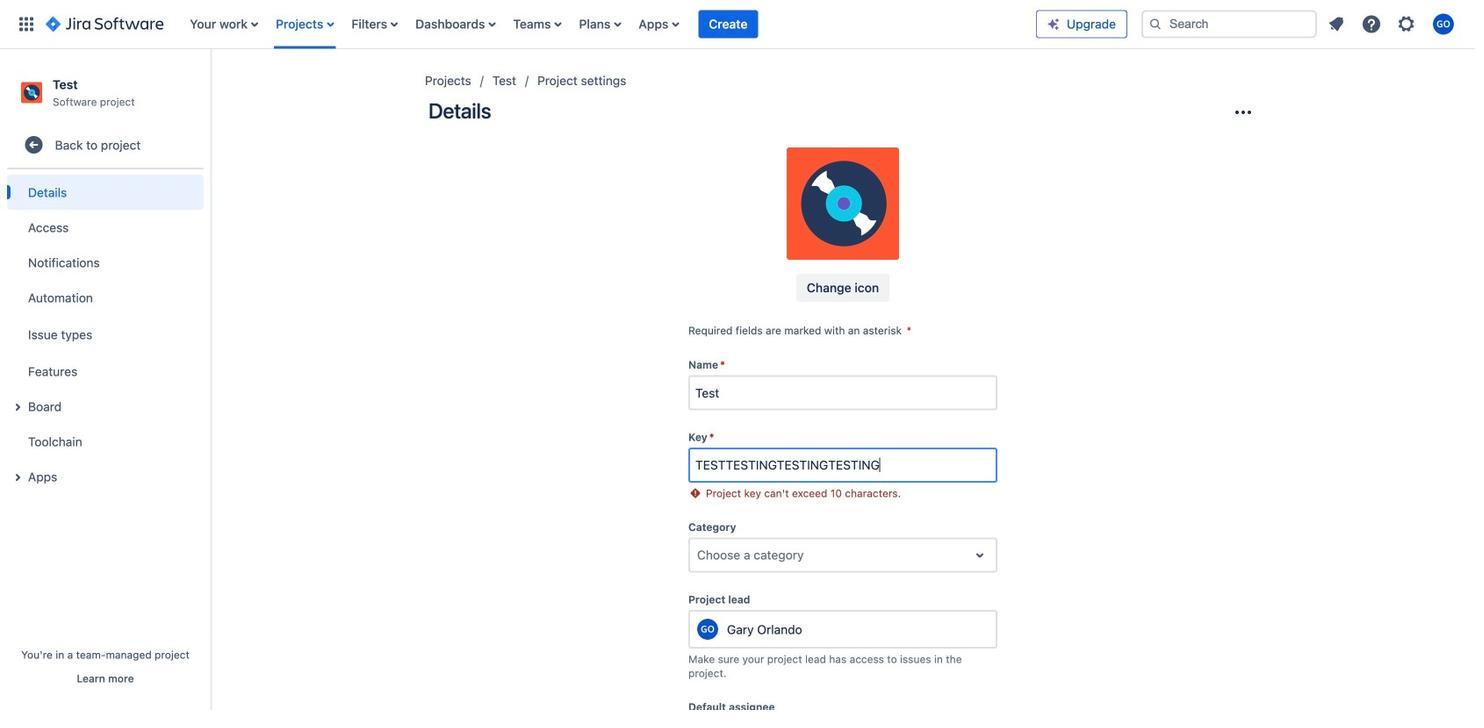 Task type: vqa. For each thing, say whether or not it's contained in the screenshot.
SEARCH BOX
yes



Task type: locate. For each thing, give the bounding box(es) containing it.
0 horizontal spatial list
[[181, 0, 1036, 49]]

None search field
[[1142, 10, 1317, 38]]

expand image
[[7, 397, 28, 418], [7, 467, 28, 488]]

your profile and settings image
[[1433, 14, 1454, 35]]

0 vertical spatial expand image
[[7, 397, 28, 418]]

group
[[7, 170, 204, 500]]

1 horizontal spatial list
[[1321, 8, 1465, 40]]

None field
[[690, 377, 996, 409], [690, 450, 996, 481], [690, 377, 996, 409], [690, 450, 996, 481]]

list
[[181, 0, 1036, 49], [1321, 8, 1465, 40]]

notifications image
[[1326, 14, 1347, 35]]

banner
[[0, 0, 1475, 49]]

Search field
[[1142, 10, 1317, 38]]

jira software image
[[46, 14, 164, 35], [46, 14, 164, 35]]

1 vertical spatial expand image
[[7, 467, 28, 488]]

group inside sidebar "element"
[[7, 170, 204, 500]]

list item
[[698, 0, 758, 49]]

1 expand image from the top
[[7, 397, 28, 418]]

None text field
[[697, 547, 701, 564]]

sidebar navigation image
[[191, 70, 230, 105]]



Task type: describe. For each thing, give the bounding box(es) containing it.
search image
[[1149, 17, 1163, 31]]

sidebar element
[[0, 49, 211, 710]]

settings image
[[1396, 14, 1417, 35]]

appswitcher icon image
[[16, 14, 37, 35]]

error image
[[688, 487, 703, 501]]

project avatar image
[[787, 148, 899, 260]]

2 expand image from the top
[[7, 467, 28, 488]]

more image
[[1233, 102, 1254, 123]]

primary element
[[11, 0, 1036, 49]]

open image
[[970, 545, 991, 566]]

help image
[[1361, 14, 1382, 35]]



